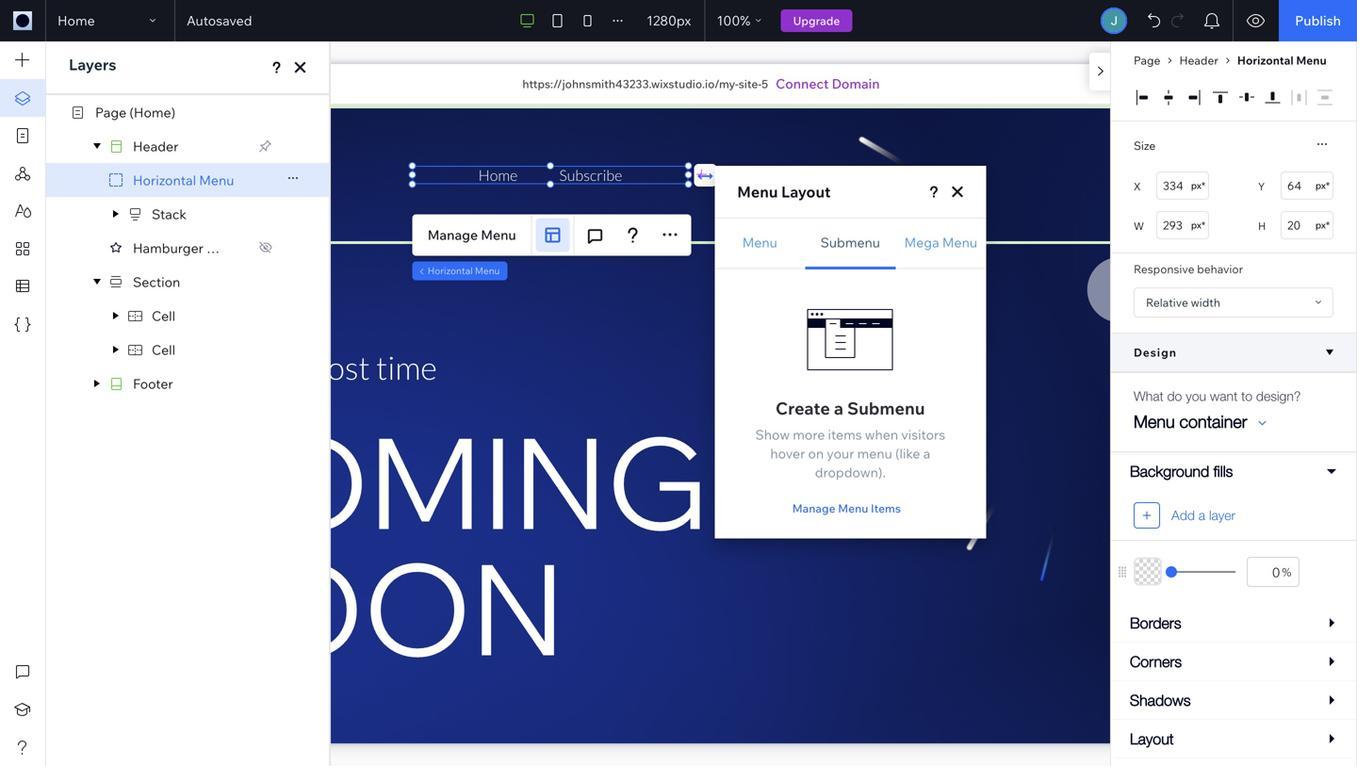 Task type: locate. For each thing, give the bounding box(es) containing it.
0 horizontal spatial manage
[[428, 227, 478, 243]]

items
[[871, 501, 901, 515]]

0 number field
[[1247, 557, 1300, 587]]

layer
[[1210, 508, 1236, 523]]

fills
[[1214, 462, 1234, 480]]

cell up footer
[[152, 342, 175, 358]]

px* right h
[[1316, 219, 1330, 231]]

px* for x
[[1192, 180, 1206, 191]]

show more items when visitors hover on your menu (like a dropdown).
[[756, 426, 946, 481]]

None text field
[[1157, 172, 1210, 200], [1281, 172, 1334, 200], [1157, 211, 1210, 239], [1281, 211, 1334, 239], [1157, 172, 1210, 200], [1281, 172, 1334, 200], [1157, 211, 1210, 239], [1281, 211, 1334, 239]]

2 vertical spatial horizontal menu
[[428, 265, 500, 276]]

%
[[740, 12, 751, 29]]

layout button
[[1112, 720, 1357, 759]]

horizontal down publish button
[[1238, 53, 1294, 67]]

2 horizontal spatial horizontal
[[1238, 53, 1294, 67]]

stack
[[152, 206, 187, 222]]

horizontal
[[1238, 53, 1294, 67], [133, 172, 196, 188], [428, 265, 473, 276]]

menu inside 'button'
[[838, 501, 869, 515]]

0 horizontal spatial layout
[[782, 182, 831, 201]]

1 vertical spatial manage
[[793, 501, 836, 515]]

more
[[793, 426, 825, 443]]

manage
[[428, 227, 478, 243], [793, 501, 836, 515]]

cell down "section"
[[152, 308, 175, 324]]

mega menu
[[905, 234, 978, 251]]

100 %
[[717, 12, 751, 29]]

0 vertical spatial horizontal menu
[[1238, 53, 1327, 67]]

layout
[[782, 182, 831, 201], [1130, 730, 1174, 748]]

horizontal menu down publish button
[[1238, 53, 1327, 67]]

1 vertical spatial horizontal
[[133, 172, 196, 188]]

2 vertical spatial horizontal
[[428, 265, 473, 276]]

page
[[1134, 53, 1161, 67], [95, 104, 127, 120]]

px* right y
[[1316, 180, 1330, 191]]

1 cell from the top
[[152, 308, 175, 324]]

relative width
[[1146, 296, 1221, 310]]

responsive behavior
[[1134, 262, 1244, 276]]

connect domain button
[[776, 74, 880, 93]]

cell
[[152, 308, 175, 324], [152, 342, 175, 358]]

a right add
[[1199, 508, 1206, 523]]

page up size
[[1134, 53, 1161, 67]]

0 vertical spatial a
[[834, 398, 844, 419]]

layers
[[69, 55, 116, 74]]

w
[[1134, 220, 1145, 233]]

1 vertical spatial submenu
[[848, 398, 925, 419]]

1 horizontal spatial a
[[924, 445, 931, 462]]

hover
[[771, 445, 806, 462]]

submenu up when
[[848, 398, 925, 419]]

2 horizontal spatial horizontal menu
[[1238, 53, 1327, 67]]

0 vertical spatial header
[[1180, 53, 1219, 67]]

1 vertical spatial cell
[[152, 342, 175, 358]]

background
[[1130, 462, 1210, 480]]

layout inside button
[[1130, 730, 1174, 748]]

hamburger menu
[[133, 240, 242, 256]]

0 vertical spatial horizontal
[[1238, 53, 1294, 67]]

0 vertical spatial manage
[[428, 227, 478, 243]]

domain
[[832, 75, 880, 92]]

manage inside 'button'
[[793, 501, 836, 515]]

what do you want to design?
[[1134, 388, 1301, 404]]

0 vertical spatial cell
[[152, 308, 175, 324]]

publish button
[[1280, 0, 1358, 41]]

menu container
[[1134, 412, 1248, 432]]

1 horizontal spatial page
[[1134, 53, 1161, 67]]

0 vertical spatial layout
[[782, 182, 831, 201]]

page left (home)
[[95, 104, 127, 120]]

submenu
[[821, 234, 881, 251], [848, 398, 925, 419]]

px*
[[1192, 180, 1206, 191], [1316, 180, 1330, 191], [1192, 219, 1206, 231], [1316, 219, 1330, 231]]

1 horizontal spatial layout
[[1130, 730, 1174, 748]]

x
[[1134, 180, 1141, 193]]

1 horizontal spatial horizontal menu
[[428, 265, 500, 276]]

when
[[865, 426, 899, 443]]

visitors
[[902, 426, 946, 443]]

1 vertical spatial page
[[95, 104, 127, 120]]

1 vertical spatial layout
[[1130, 730, 1174, 748]]

0 horizontal spatial horizontal
[[133, 172, 196, 188]]

a inside show more items when visitors hover on your menu (like a dropdown).
[[924, 445, 931, 462]]

horizontal menu
[[1238, 53, 1327, 67], [133, 172, 234, 188], [428, 265, 500, 276]]

menu layout
[[738, 182, 831, 201]]

1 vertical spatial horizontal menu
[[133, 172, 234, 188]]

a
[[834, 398, 844, 419], [924, 445, 931, 462], [1199, 508, 1206, 523]]

0 horizontal spatial horizontal menu
[[133, 172, 234, 188]]

px* up responsive behavior
[[1192, 219, 1206, 231]]

0 vertical spatial page
[[1134, 53, 1161, 67]]

design
[[1134, 346, 1178, 360]]

1 vertical spatial a
[[924, 445, 931, 462]]

behavior
[[1198, 262, 1244, 276]]

0 horizontal spatial page
[[95, 104, 127, 120]]

horizontal menu down manage menu at the top
[[428, 265, 500, 276]]

you
[[1186, 388, 1207, 404]]

0 horizontal spatial a
[[834, 398, 844, 419]]

2 vertical spatial a
[[1199, 508, 1206, 523]]

a up items
[[834, 398, 844, 419]]

home
[[58, 12, 95, 29]]

1 horizontal spatial header
[[1180, 53, 1219, 67]]

background fills
[[1130, 462, 1234, 480]]

want
[[1211, 388, 1238, 404]]

2 horizontal spatial a
[[1199, 508, 1206, 523]]

menu
[[1297, 53, 1327, 67], [199, 172, 234, 188], [738, 182, 778, 201], [481, 227, 516, 243], [743, 234, 778, 251], [943, 234, 978, 251], [207, 240, 242, 256], [475, 265, 500, 276], [1134, 412, 1175, 432], [838, 501, 869, 515]]

a for add
[[1199, 508, 1206, 523]]

a right (like at the bottom right of the page
[[924, 445, 931, 462]]

horizontal menu up stack
[[133, 172, 234, 188]]

https://johnsmith43233.wixstudio.io/my-site-5 connect domain
[[523, 75, 880, 92]]

items
[[828, 426, 862, 443]]

px* right "x"
[[1192, 180, 1206, 191]]

1 vertical spatial header
[[133, 138, 179, 154]]

add
[[1172, 508, 1195, 523]]

page (home)
[[95, 104, 175, 120]]

what
[[1134, 388, 1164, 404]]

background fills button
[[1112, 453, 1357, 491]]

horizontal up stack
[[133, 172, 196, 188]]

px* for w
[[1192, 219, 1206, 231]]

section
[[133, 274, 180, 290]]

horizontal down manage menu at the top
[[428, 265, 473, 276]]

corners
[[1130, 653, 1182, 671]]

0 horizontal spatial header
[[133, 138, 179, 154]]

1 horizontal spatial manage
[[793, 501, 836, 515]]

shadows
[[1130, 692, 1191, 709]]

header
[[1180, 53, 1219, 67], [133, 138, 179, 154]]

submenu left mega
[[821, 234, 881, 251]]

manage for manage menu items
[[793, 501, 836, 515]]

on
[[808, 445, 824, 462]]

autosaved
[[187, 12, 252, 29]]

borders button
[[1112, 604, 1357, 643]]



Task type: describe. For each thing, give the bounding box(es) containing it.
corners button
[[1112, 643, 1357, 682]]

connect
[[776, 75, 829, 92]]

width
[[1191, 296, 1221, 310]]

create
[[776, 398, 830, 419]]

site-
[[739, 77, 762, 91]]

1 horizontal spatial horizontal
[[428, 265, 473, 276]]

(home)
[[129, 104, 175, 120]]

1280
[[647, 12, 677, 29]]

avatar image
[[1103, 9, 1126, 32]]

2 cell from the top
[[152, 342, 175, 358]]

do
[[1168, 388, 1183, 404]]

hamburger
[[133, 240, 204, 256]]

dropdown).
[[815, 464, 886, 481]]

manage for manage menu
[[428, 227, 478, 243]]

container
[[1180, 412, 1248, 432]]

5
[[762, 77, 769, 91]]

to
[[1242, 388, 1253, 404]]

manage menu
[[428, 227, 516, 243]]

relative
[[1146, 296, 1189, 310]]

https://johnsmith43233.wixstudio.io/my-
[[523, 77, 739, 91]]

footer
[[133, 375, 173, 392]]

mega
[[905, 234, 940, 251]]

px* for y
[[1316, 180, 1330, 191]]

(like
[[896, 445, 921, 462]]

borders
[[1130, 614, 1182, 632]]

size
[[1134, 139, 1156, 153]]

a for create
[[834, 398, 844, 419]]

page for page
[[1134, 53, 1161, 67]]

manage menu items
[[793, 501, 901, 515]]

h
[[1259, 220, 1267, 233]]

shadows button
[[1112, 682, 1357, 720]]

page for page (home)
[[95, 104, 127, 120]]

responsive
[[1134, 262, 1195, 276]]

your
[[827, 445, 855, 462]]

manage menu items button
[[780, 497, 913, 520]]

100
[[717, 12, 740, 29]]

menu
[[858, 445, 893, 462]]

1280 px
[[647, 12, 691, 29]]

px
[[677, 12, 691, 29]]

0 vertical spatial submenu
[[821, 234, 881, 251]]

design?
[[1257, 388, 1301, 404]]

px* for h
[[1316, 219, 1330, 231]]

y
[[1259, 180, 1265, 193]]

publish
[[1296, 12, 1342, 29]]

create a submenu
[[776, 398, 925, 419]]

add a layer
[[1172, 508, 1236, 523]]

show
[[756, 426, 790, 443]]



Task type: vqa. For each thing, say whether or not it's contained in the screenshot.
bottommost Settings
no



